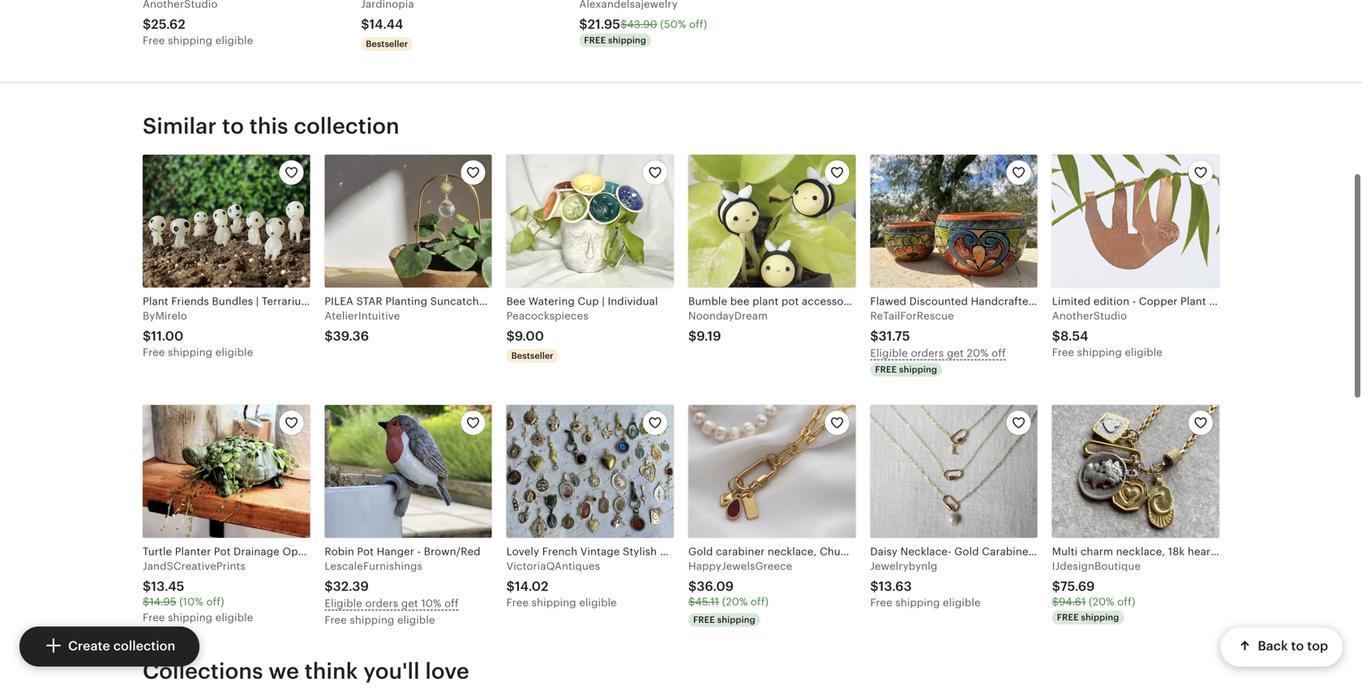 Task type: vqa. For each thing, say whether or not it's contained in the screenshot.
shop
no



Task type: describe. For each thing, give the bounding box(es) containing it.
daisy necklace- gold carabiner necklace, gold plated necklace, beachy layering jewelry image
[[870, 405, 1038, 538]]

free inside robin pot hanger - brown/red lescalefurnishings $ 32.39 eligible orders get 10% off free shipping eligible
[[325, 615, 347, 627]]

jewelrybynlg $ 13.63 free shipping eligible
[[870, 561, 981, 610]]

9.19
[[697, 329, 721, 344]]

pilea star planting suncatcher in hand-hammered brass and glass crystal • boho decoration • celestial accessory for plant image
[[325, 155, 492, 288]]

10%
[[421, 598, 442, 610]]

similar to this collection
[[143, 113, 400, 139]]

lovely french vintage stylish style golden charms metals crystals 22 inch adjustable necklaces image
[[506, 405, 674, 538]]

orders inside robin pot hanger - brown/red lescalefurnishings $ 32.39 eligible orders get 10% off free shipping eligible
[[365, 598, 398, 610]]

get inside robin pot hanger - brown/red lescalefurnishings $ 32.39 eligible orders get 10% off free shipping eligible
[[401, 598, 418, 610]]

$ inside jewelrybynlg $ 13.63 free shipping eligible
[[870, 580, 879, 595]]

shipping inside happyjewelsgreece $ 36.09 $ 45.11 (20% off) free shipping
[[717, 615, 755, 625]]

20%
[[967, 348, 989, 360]]

shipping inside robin pot hanger - brown/red lescalefurnishings $ 32.39 eligible orders get 10% off free shipping eligible
[[350, 615, 394, 627]]

$ inside '$ 25.62 free shipping eligible'
[[143, 17, 151, 32]]

we
[[269, 659, 299, 684]]

14.44
[[369, 17, 403, 32]]

13.63
[[879, 580, 912, 595]]

flawed discounted handcrafted talavera fish bowl planter hand painted flowers clay pot colorful mexican clay pottery image
[[870, 155, 1038, 288]]

off) for 13.45
[[206, 597, 224, 609]]

noondaydream $ 9.19
[[688, 310, 768, 344]]

$ inside $ 14.44 bestseller
[[361, 17, 369, 32]]

43.90
[[627, 18, 657, 31]]

jandscreativeprints $ 13.45 $ 14.95 (10% off) free shipping eligible
[[143, 561, 253, 624]]

limited edition - copper plant animal decorations for your plants! 4 designs to choose image
[[1052, 155, 1219, 288]]

|
[[602, 295, 605, 308]]

happyjewelsgreece $ 36.09 $ 45.11 (20% off) free shipping
[[688, 561, 793, 625]]

bymirelo
[[143, 310, 187, 322]]

collections we think you'll love
[[143, 659, 469, 684]]

happyjewelsgreece
[[688, 561, 793, 573]]

ijdesignboutique
[[1052, 561, 1141, 573]]

eligible inside "jandscreativeprints $ 13.45 $ 14.95 (10% off) free shipping eligible"
[[215, 612, 253, 624]]

free inside "bymirelo $ 11.00 free shipping eligible"
[[143, 347, 165, 359]]

plant friends bundles | terrarium figurines | cute glow in the dark plant accessory | plant and terrarium decoration image
[[143, 155, 310, 288]]

free inside '$ 25.62 free shipping eligible'
[[143, 35, 165, 47]]

8.54
[[1060, 329, 1088, 344]]

think
[[305, 659, 358, 684]]

bymirelo $ 11.00 free shipping eligible
[[143, 310, 253, 359]]

eligible inside anotherstudio $ 8.54 free shipping eligible
[[1125, 347, 1163, 359]]

eligible inside '$ 25.62 free shipping eligible'
[[215, 35, 253, 47]]

$ inside "bymirelo $ 11.00 free shipping eligible"
[[143, 329, 151, 344]]

(50%
[[660, 18, 686, 31]]

brown/red
[[424, 546, 481, 558]]

robin pot hanger - brown/red lescalefurnishings $ 32.39 eligible orders get 10% off free shipping eligible
[[325, 546, 481, 627]]

$ inside the noondaydream $ 9.19
[[688, 329, 697, 344]]

$ 21.95 $ 43.90 (50% off) free shipping
[[579, 17, 707, 46]]

jandscreativeprints
[[143, 561, 246, 573]]

(20% for 36.09
[[722, 597, 748, 609]]

top
[[1307, 639, 1328, 654]]

atelierintuitive
[[325, 310, 400, 322]]

13.45
[[151, 580, 184, 595]]

turtle planter pot drainage optional, 3d printed planter, realistic turtle succulent planter, beachy coastal home decor, animal decor image
[[143, 405, 310, 538]]

similar
[[143, 113, 217, 139]]

21.95
[[588, 17, 620, 32]]

$ inside victoriaqantiques $ 14.02 free shipping eligible
[[506, 580, 515, 595]]

free inside anotherstudio $ 8.54 free shipping eligible
[[1052, 347, 1074, 359]]

off) inside "$ 21.95 $ 43.90 (50% off) free shipping"
[[689, 18, 707, 31]]

free inside retailforrescue $ 31.75 eligible orders get 20% off free shipping
[[875, 365, 897, 375]]

collection inside button
[[113, 639, 175, 654]]

hanger
[[377, 546, 414, 558]]

back to top
[[1258, 639, 1328, 654]]

shipping inside ijdesignboutique $ 75.69 $ 94.61 (20% off) free shipping
[[1081, 613, 1119, 623]]

eligible orders get 20% off button
[[870, 346, 1038, 362]]

you'll
[[363, 659, 420, 684]]

jewelrybynlg
[[870, 561, 938, 573]]

multi charm necklace, 18k heart charm ancient greek coin pendant necklace, 18k gold long chain mixed metal necklace, old money jewelery gift image
[[1052, 405, 1219, 538]]

9.00
[[515, 329, 544, 344]]

shipping inside "jandscreativeprints $ 13.45 $ 14.95 (10% off) free shipping eligible"
[[168, 612, 213, 624]]

eligible inside robin pot hanger - brown/red lescalefurnishings $ 32.39 eligible orders get 10% off free shipping eligible
[[325, 598, 362, 610]]

back
[[1258, 639, 1288, 654]]

11.00
[[151, 329, 184, 344]]

cup
[[578, 295, 599, 308]]



Task type: locate. For each thing, give the bounding box(es) containing it.
1 vertical spatial to
[[1291, 639, 1304, 654]]

shipping down 14.02
[[532, 597, 576, 610]]

off inside retailforrescue $ 31.75 eligible orders get 20% off free shipping
[[992, 348, 1006, 360]]

bestseller inside bee watering cup | individual peacockspieces $ 9.00 bestseller
[[511, 351, 554, 361]]

0 vertical spatial orders
[[911, 348, 944, 360]]

1 vertical spatial bestseller
[[511, 351, 554, 361]]

shipping down 8.54
[[1077, 347, 1122, 359]]

0 horizontal spatial off
[[444, 598, 459, 610]]

free inside "$ 21.95 $ 43.90 (50% off) free shipping"
[[584, 35, 606, 46]]

free
[[143, 35, 165, 47], [143, 347, 165, 359], [1052, 347, 1074, 359], [506, 597, 529, 610], [870, 597, 892, 610], [143, 612, 165, 624], [325, 615, 347, 627]]

bee
[[506, 295, 526, 308]]

off) inside ijdesignboutique $ 75.69 $ 94.61 (20% off) free shipping
[[1117, 597, 1135, 609]]

shipping down 13.63
[[895, 597, 940, 610]]

off)
[[689, 18, 707, 31], [206, 597, 224, 609], [751, 597, 769, 609], [1117, 597, 1135, 609]]

$
[[143, 17, 151, 32], [361, 17, 369, 32], [579, 17, 588, 32], [620, 18, 627, 31], [143, 329, 151, 344], [325, 329, 333, 344], [506, 329, 515, 344], [688, 329, 697, 344], [870, 329, 879, 344], [1052, 329, 1060, 344], [143, 580, 151, 595], [325, 580, 333, 595], [506, 580, 515, 595], [688, 580, 697, 595], [870, 580, 879, 595], [1052, 580, 1060, 595], [143, 597, 150, 609], [688, 597, 695, 609], [1052, 597, 1059, 609]]

off) for 75.69
[[1117, 597, 1135, 609]]

1 horizontal spatial to
[[1291, 639, 1304, 654]]

eligible
[[870, 348, 908, 360], [325, 598, 362, 610]]

create collection
[[68, 639, 175, 654]]

(20% for 75.69
[[1089, 597, 1115, 609]]

free
[[584, 35, 606, 46], [875, 365, 897, 375], [1057, 613, 1079, 623], [693, 615, 715, 625]]

eligible
[[215, 35, 253, 47], [215, 347, 253, 359], [1125, 347, 1163, 359], [579, 597, 617, 610], [943, 597, 981, 610], [215, 612, 253, 624], [397, 615, 435, 627]]

shipping down 32.39
[[350, 615, 394, 627]]

bumble bee plant pot accessory, friend, pal, house plants, garden, urban jungle, cute, kawaii, handmade, spring, honey, clay, bug, animal image
[[688, 155, 856, 288]]

$ 25.62 free shipping eligible
[[143, 17, 253, 47]]

retailforrescue $ 31.75 eligible orders get 20% off free shipping
[[870, 310, 1006, 375]]

(20% inside ijdesignboutique $ 75.69 $ 94.61 (20% off) free shipping
[[1089, 597, 1115, 609]]

eligible inside retailforrescue $ 31.75 eligible orders get 20% off free shipping
[[870, 348, 908, 360]]

free down 8.54
[[1052, 347, 1074, 359]]

bee watering cup | individual image
[[506, 155, 674, 288]]

victoriaqantiques
[[506, 561, 600, 573]]

shipping inside jewelrybynlg $ 13.63 free shipping eligible
[[895, 597, 940, 610]]

1 horizontal spatial orders
[[911, 348, 944, 360]]

to inside button
[[1291, 639, 1304, 654]]

watering
[[529, 295, 575, 308]]

robin
[[325, 546, 354, 558]]

retailforrescue
[[870, 310, 954, 322]]

free down 13.63
[[870, 597, 892, 610]]

off) inside "jandscreativeprints $ 13.45 $ 14.95 (10% off) free shipping eligible"
[[206, 597, 224, 609]]

orders down retailforrescue
[[911, 348, 944, 360]]

to for similar
[[222, 113, 244, 139]]

1 vertical spatial collection
[[113, 639, 175, 654]]

bestseller down 14.44
[[366, 39, 408, 49]]

off right 20%
[[992, 348, 1006, 360]]

free down the 11.00
[[143, 347, 165, 359]]

free inside jewelrybynlg $ 13.63 free shipping eligible
[[870, 597, 892, 610]]

1 horizontal spatial eligible
[[870, 348, 908, 360]]

free down '21.95'
[[584, 35, 606, 46]]

(20% inside happyjewelsgreece $ 36.09 $ 45.11 (20% off) free shipping
[[722, 597, 748, 609]]

free down the 94.61
[[1057, 613, 1079, 623]]

shipping down 43.90
[[608, 35, 646, 46]]

0 vertical spatial bestseller
[[366, 39, 408, 49]]

lescalefurnishings
[[325, 561, 422, 573]]

eligible down 32.39
[[325, 598, 362, 610]]

get left 10%
[[401, 598, 418, 610]]

get inside retailforrescue $ 31.75 eligible orders get 20% off free shipping
[[947, 348, 964, 360]]

32.39
[[333, 580, 369, 595]]

94.61
[[1059, 597, 1086, 609]]

off) down ijdesignboutique
[[1117, 597, 1135, 609]]

$ inside atelierintuitive $ 39.36
[[325, 329, 333, 344]]

0 horizontal spatial collection
[[113, 639, 175, 654]]

bestseller inside $ 14.44 bestseller
[[366, 39, 408, 49]]

off) down happyjewelsgreece
[[751, 597, 769, 609]]

shipping down the 94.61
[[1081, 613, 1119, 623]]

orders
[[911, 348, 944, 360], [365, 598, 398, 610]]

shipping down (10%
[[168, 612, 213, 624]]

2 (20% from the left
[[1089, 597, 1115, 609]]

victoriaqantiques $ 14.02 free shipping eligible
[[506, 561, 617, 610]]

to left this
[[222, 113, 244, 139]]

1 (20% from the left
[[722, 597, 748, 609]]

orders down 32.39
[[365, 598, 398, 610]]

shipping down 25.62
[[168, 35, 213, 47]]

off right 10%
[[444, 598, 459, 610]]

0 horizontal spatial get
[[401, 598, 418, 610]]

0 vertical spatial to
[[222, 113, 244, 139]]

shipping inside victoriaqantiques $ 14.02 free shipping eligible
[[532, 597, 576, 610]]

0 horizontal spatial (20%
[[722, 597, 748, 609]]

free down 25.62
[[143, 35, 165, 47]]

to for back
[[1291, 639, 1304, 654]]

1 horizontal spatial off
[[992, 348, 1006, 360]]

collection down 14.95
[[113, 639, 175, 654]]

75.69
[[1060, 580, 1095, 595]]

off) right (10%
[[206, 597, 224, 609]]

collections
[[143, 659, 263, 684]]

1 horizontal spatial (20%
[[1089, 597, 1115, 609]]

-
[[417, 546, 421, 558]]

off) for 36.09
[[751, 597, 769, 609]]

shipping inside retailforrescue $ 31.75 eligible orders get 20% off free shipping
[[899, 365, 937, 375]]

1 vertical spatial eligible
[[325, 598, 362, 610]]

ijdesignboutique $ 75.69 $ 94.61 (20% off) free shipping
[[1052, 561, 1141, 623]]

shipping inside "bymirelo $ 11.00 free shipping eligible"
[[168, 347, 213, 359]]

gold carabiner necklace, chunky gold chain with red drop, gold pearl lock necklace, dainty jewellery, made in greece jewelry image
[[688, 405, 856, 538]]

shipping inside anotherstudio $ 8.54 free shipping eligible
[[1077, 347, 1122, 359]]

love
[[425, 659, 469, 684]]

eligible down 31.75
[[870, 348, 908, 360]]

peacockspieces
[[506, 310, 589, 322]]

shipping down "45.11"
[[717, 615, 755, 625]]

25.62
[[151, 17, 185, 32]]

0 horizontal spatial eligible
[[325, 598, 362, 610]]

eligible inside "bymirelo $ 11.00 free shipping eligible"
[[215, 347, 253, 359]]

31.75
[[879, 329, 910, 344]]

0 horizontal spatial bestseller
[[366, 39, 408, 49]]

(20% down 36.09
[[722, 597, 748, 609]]

0 vertical spatial get
[[947, 348, 964, 360]]

$ inside anotherstudio $ 8.54 free shipping eligible
[[1052, 329, 1060, 344]]

free inside "jandscreativeprints $ 13.45 $ 14.95 (10% off) free shipping eligible"
[[143, 612, 165, 624]]

(20% down 75.69
[[1089, 597, 1115, 609]]

eligible inside robin pot hanger - brown/red lescalefurnishings $ 32.39 eligible orders get 10% off free shipping eligible
[[397, 615, 435, 627]]

bee watering cup | individual peacockspieces $ 9.00 bestseller
[[506, 295, 658, 361]]

$ 14.44 bestseller
[[361, 17, 408, 49]]

(10%
[[179, 597, 203, 609]]

39.36
[[333, 329, 369, 344]]

eligible inside victoriaqantiques $ 14.02 free shipping eligible
[[579, 597, 617, 610]]

eligible orders get 10% off button
[[325, 596, 492, 613]]

create
[[68, 639, 110, 654]]

14.02
[[515, 580, 549, 595]]

1 vertical spatial orders
[[365, 598, 398, 610]]

individual
[[608, 295, 658, 308]]

free down 14.95
[[143, 612, 165, 624]]

off) inside happyjewelsgreece $ 36.09 $ 45.11 (20% off) free shipping
[[751, 597, 769, 609]]

$ inside robin pot hanger - brown/red lescalefurnishings $ 32.39 eligible orders get 10% off free shipping eligible
[[325, 580, 333, 595]]

off) right (50%
[[689, 18, 707, 31]]

1 vertical spatial off
[[444, 598, 459, 610]]

eligible inside jewelrybynlg $ 13.63 free shipping eligible
[[943, 597, 981, 610]]

this
[[249, 113, 288, 139]]

anotherstudio $ 8.54 free shipping eligible
[[1052, 310, 1163, 359]]

free down "45.11"
[[693, 615, 715, 625]]

atelierintuitive $ 39.36
[[325, 310, 400, 344]]

bestseller
[[366, 39, 408, 49], [511, 351, 554, 361]]

off
[[992, 348, 1006, 360], [444, 598, 459, 610]]

get
[[947, 348, 964, 360], [401, 598, 418, 610]]

pot
[[357, 546, 374, 558]]

bestseller down 9.00
[[511, 351, 554, 361]]

noondaydream
[[688, 310, 768, 322]]

orders inside retailforrescue $ 31.75 eligible orders get 20% off free shipping
[[911, 348, 944, 360]]

free inside ijdesignboutique $ 75.69 $ 94.61 (20% off) free shipping
[[1057, 613, 1079, 623]]

free down 31.75
[[875, 365, 897, 375]]

0 horizontal spatial to
[[222, 113, 244, 139]]

free inside victoriaqantiques $ 14.02 free shipping eligible
[[506, 597, 529, 610]]

to
[[222, 113, 244, 139], [1291, 639, 1304, 654]]

1 horizontal spatial get
[[947, 348, 964, 360]]

off inside robin pot hanger - brown/red lescalefurnishings $ 32.39 eligible orders get 10% off free shipping eligible
[[444, 598, 459, 610]]

0 vertical spatial eligible
[[870, 348, 908, 360]]

0 vertical spatial collection
[[294, 113, 400, 139]]

0 vertical spatial off
[[992, 348, 1006, 360]]

collection right this
[[294, 113, 400, 139]]

shipping down eligible orders get 20% off button
[[899, 365, 937, 375]]

$ inside retailforrescue $ 31.75 eligible orders get 20% off free shipping
[[870, 329, 879, 344]]

collection
[[294, 113, 400, 139], [113, 639, 175, 654]]

free inside happyjewelsgreece $ 36.09 $ 45.11 (20% off) free shipping
[[693, 615, 715, 625]]

1 horizontal spatial collection
[[294, 113, 400, 139]]

(20%
[[722, 597, 748, 609], [1089, 597, 1115, 609]]

1 horizontal spatial bestseller
[[511, 351, 554, 361]]

to left top
[[1291, 639, 1304, 654]]

1 vertical spatial get
[[401, 598, 418, 610]]

45.11
[[695, 597, 719, 609]]

create collection button
[[19, 627, 200, 667]]

robin pot hanger - brown/red image
[[325, 405, 492, 538]]

free down 32.39
[[325, 615, 347, 627]]

36.09
[[697, 580, 734, 595]]

$ inside bee watering cup | individual peacockspieces $ 9.00 bestseller
[[506, 329, 515, 344]]

shipping inside '$ 25.62 free shipping eligible'
[[168, 35, 213, 47]]

14.95
[[150, 597, 176, 609]]

shipping inside "$ 21.95 $ 43.90 (50% off) free shipping"
[[608, 35, 646, 46]]

anotherstudio
[[1052, 310, 1127, 322]]

0 horizontal spatial orders
[[365, 598, 398, 610]]

shipping down the 11.00
[[168, 347, 213, 359]]

shipping
[[168, 35, 213, 47], [608, 35, 646, 46], [168, 347, 213, 359], [1077, 347, 1122, 359], [899, 365, 937, 375], [532, 597, 576, 610], [895, 597, 940, 610], [168, 612, 213, 624], [1081, 613, 1119, 623], [350, 615, 394, 627], [717, 615, 755, 625]]

back to top button
[[1220, 628, 1343, 667]]

get left 20%
[[947, 348, 964, 360]]

free down 14.02
[[506, 597, 529, 610]]



